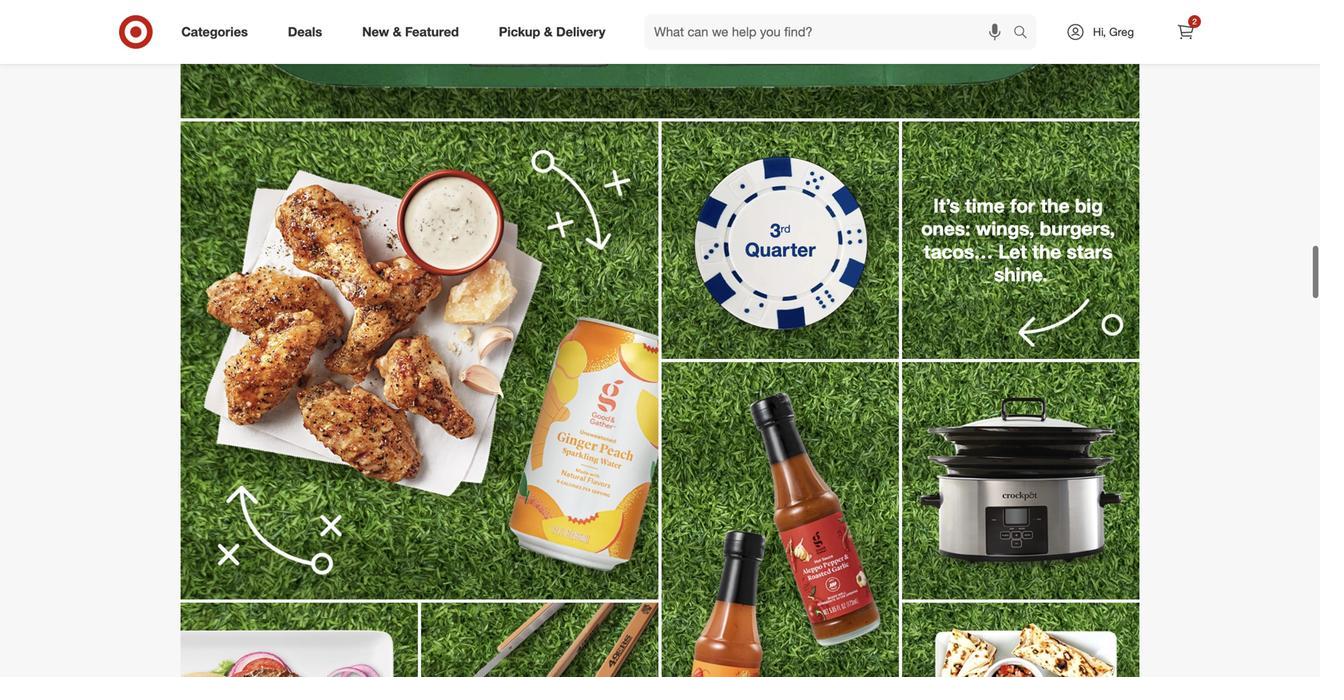 Task type: locate. For each thing, give the bounding box(es) containing it.
the right for
[[1041, 194, 1070, 217]]

1 horizontal spatial &
[[544, 24, 553, 40]]

1 & from the left
[[393, 24, 402, 40]]

rd
[[781, 222, 791, 235]]

1 vertical spatial the
[[1033, 240, 1062, 263]]

delivery
[[556, 24, 606, 40]]

big
[[1075, 194, 1103, 217]]

quarter
[[745, 238, 816, 261]]

2
[[1193, 16, 1197, 26]]

0 vertical spatial the
[[1041, 194, 1070, 217]]

2 & from the left
[[544, 24, 553, 40]]

pickup & delivery
[[499, 24, 606, 40]]

& for pickup
[[544, 24, 553, 40]]

& right pickup
[[544, 24, 553, 40]]

hi,
[[1093, 25, 1106, 39]]

0 horizontal spatial &
[[393, 24, 402, 40]]

search button
[[1006, 14, 1045, 53]]

trademark poker oval texas hold'em poker table topper for 8 players - green, usher - coming home (vinyl), big dot of happiness the big game - commercial bingo cards and markers - football party shaped bingo game - set of 18, wilson the duke replica football, taylor swift - 1989 (taylor's version) tangerine edition (target exclusive, vinyl), taylor swift: a little golden book biography - by  wendy loggia (hardcover), 2023 panini nfl donruss football trading card complete card set, meet travis kelce - (sports vips (lerner (tm) sports)) by  david stabler (paperback) image
[[181, 0, 1140, 118]]

deals link
[[274, 14, 342, 50]]

new & featured
[[362, 24, 459, 40]]

shine.
[[994, 263, 1048, 286]]

time
[[965, 194, 1005, 217]]

wings,
[[976, 217, 1035, 240]]

hi, greg
[[1093, 25, 1134, 39]]

&
[[393, 24, 402, 40], [544, 24, 553, 40]]

greg
[[1110, 25, 1134, 39]]

the
[[1041, 194, 1070, 217], [1033, 240, 1062, 263]]

& right new
[[393, 24, 402, 40]]

the right let
[[1033, 240, 1062, 263]]

ones:
[[922, 217, 971, 240]]

3 rd quarter
[[745, 219, 816, 261]]

pickup
[[499, 24, 541, 40]]

What can we help you find? suggestions appear below search field
[[645, 14, 1018, 50]]



Task type: vqa. For each thing, say whether or not it's contained in the screenshot.
the Pickup
yes



Task type: describe. For each thing, give the bounding box(es) containing it.
new & featured link
[[349, 14, 479, 50]]

pickup & delivery link
[[485, 14, 626, 50]]

it's time for the big ones: wings, burgers, tacos… let the stars shine.
[[922, 194, 1121, 286]]

stars
[[1067, 240, 1113, 263]]

categories link
[[168, 14, 268, 50]]

it's
[[934, 194, 960, 217]]

for
[[1010, 194, 1036, 217]]

3
[[770, 219, 781, 242]]

categories
[[181, 24, 248, 40]]

search
[[1006, 26, 1045, 41]]

tacos…
[[924, 240, 993, 263]]

featured
[[405, 24, 459, 40]]

burgers,
[[1040, 217, 1116, 240]]

new
[[362, 24, 389, 40]]

2 link
[[1169, 14, 1204, 50]]

deals
[[288, 24, 322, 40]]

& for new
[[393, 24, 402, 40]]

let
[[999, 240, 1027, 263]]



